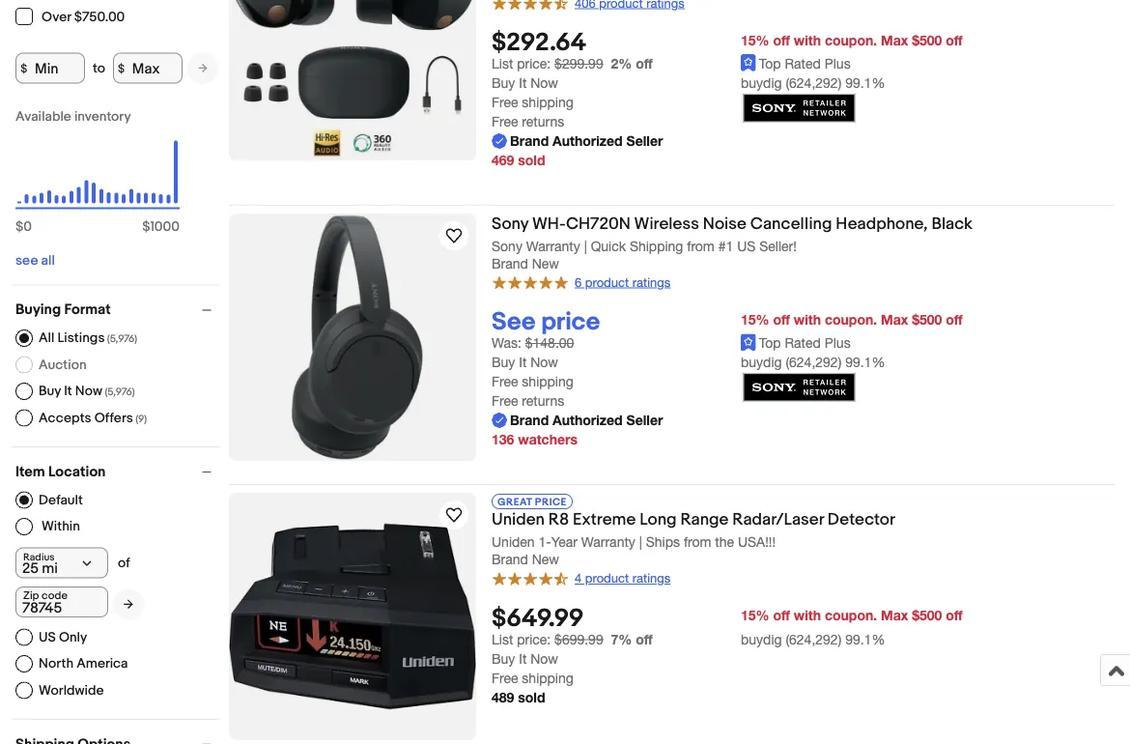 Task type: locate. For each thing, give the bounding box(es) containing it.
sony left wh- at the top of the page
[[492, 213, 529, 234]]

list inside '15% off with coupon. max $500 off list price: $699.99 7% off'
[[492, 631, 513, 647]]

2 vertical spatial $500
[[912, 607, 943, 623]]

with for free returns brand authorized seller 136 watchers
[[794, 311, 822, 327]]

0 vertical spatial buy it now
[[492, 75, 559, 91]]

top rated plus image
[[741, 54, 756, 72], [741, 334, 756, 351]]

(5,976) down buying format dropdown button
[[107, 333, 137, 345]]

$500 inside 15% off with coupon. max $500 off was: $148.00
[[912, 311, 943, 327]]

0 vertical spatial seller
[[627, 133, 663, 149]]

new down the 1-
[[532, 551, 560, 567]]

great price uniden r8 extreme long range radar/laser detector uniden 1-year warranty | ships from the usa!!! brand new
[[492, 496, 896, 567]]

from inside great price uniden r8 extreme long range radar/laser detector uniden 1-year warranty | ships from the usa!!! brand new
[[684, 534, 712, 550]]

$500
[[912, 32, 943, 48], [912, 311, 943, 327], [912, 607, 943, 623]]

from
[[687, 238, 715, 254], [684, 534, 712, 550]]

2 list from the top
[[492, 631, 513, 647]]

0 vertical spatial price:
[[517, 55, 551, 71]]

1 vertical spatial authorized
[[553, 412, 623, 428]]

buy
[[492, 75, 515, 91], [492, 354, 515, 370], [39, 383, 61, 399], [492, 650, 515, 666]]

warranty down extreme
[[582, 534, 636, 550]]

2 vertical spatial (624,292)
[[786, 631, 842, 647]]

plus
[[825, 55, 851, 71], [825, 335, 851, 351]]

us
[[738, 238, 756, 254], [39, 629, 56, 645]]

2 top rated plus from the top
[[759, 335, 851, 351]]

0 horizontal spatial |
[[584, 238, 587, 254]]

|
[[584, 238, 587, 254], [640, 534, 643, 550]]

1 vertical spatial us
[[39, 629, 56, 645]]

$292.64
[[492, 28, 587, 58]]

15% inside '15% off with coupon. max $500 off list price: $699.99 7% off'
[[741, 607, 770, 623]]

authorized down $299.99
[[553, 133, 623, 149]]

1 vertical spatial rated
[[785, 335, 821, 351]]

shipping up free returns brand authorized seller 469 sold
[[522, 94, 574, 110]]

1 seller from the top
[[627, 133, 663, 149]]

1 vertical spatial buydig (624,292) 99.1% free shipping
[[492, 354, 886, 390]]

1 top from the top
[[759, 55, 781, 71]]

2 max from the top
[[881, 311, 909, 327]]

None text field
[[15, 587, 108, 618]]

2 new from the top
[[532, 551, 560, 567]]

uniden down great
[[492, 509, 545, 530]]

1 vertical spatial new
[[532, 551, 560, 567]]

2 coupon. from the top
[[825, 311, 878, 327]]

list inside 15% off with coupon. max $500 off list price: $299.99 2% off
[[492, 55, 513, 71]]

rated for free returns brand authorized seller 136 watchers
[[785, 335, 821, 351]]

sony wh-ch720n wireless noise cancelling headphone, black sony warranty | quick shipping from #1 us seller! brand new
[[492, 213, 973, 271]]

2 sold from the top
[[518, 689, 546, 705]]

1 vertical spatial sony
[[492, 238, 523, 254]]

top rated plus image for free returns brand authorized seller 136 watchers
[[741, 334, 756, 351]]

buydig (624,292) 99.1% free shipping
[[492, 75, 886, 110], [492, 354, 886, 390]]

price
[[535, 496, 567, 508]]

2 with from the top
[[794, 311, 822, 327]]

1 vertical spatial $500
[[912, 311, 943, 327]]

0 vertical spatial buydig
[[741, 75, 782, 91]]

1 vertical spatial returns
[[522, 393, 565, 409]]

0 vertical spatial authorized
[[553, 133, 623, 149]]

product inside "link"
[[585, 275, 629, 290]]

2 seller from the top
[[627, 412, 663, 428]]

Brand Authorized Seller text field
[[492, 131, 663, 151]]

sold
[[518, 152, 546, 168], [518, 689, 546, 705]]

range
[[681, 509, 729, 530]]

the
[[715, 534, 735, 550]]

0 vertical spatial plus
[[825, 55, 851, 71]]

 (5,976) Items text field
[[105, 333, 137, 345], [102, 386, 135, 398]]

15% for free returns brand authorized seller 136 watchers
[[741, 311, 770, 327]]

1 horizontal spatial |
[[640, 534, 643, 550]]

0 horizontal spatial warranty
[[526, 238, 581, 254]]

see all
[[15, 253, 55, 269]]

2 vertical spatial shipping
[[522, 670, 574, 686]]

buy down the was: on the left top of page
[[492, 354, 515, 370]]

3 99.1% from the top
[[846, 631, 886, 647]]

2 buydig from the top
[[741, 354, 782, 370]]

free
[[492, 94, 518, 110], [492, 113, 518, 129], [492, 374, 518, 390], [492, 393, 518, 409], [492, 670, 518, 686]]

2 visit buydig ebay store! image from the top
[[741, 372, 857, 403]]

0 vertical spatial  (5,976) items text field
[[105, 333, 137, 345]]

now inside buydig (624,292) 99.1% buy it now free shipping 489 sold
[[531, 650, 559, 666]]

price: left the $699.99 in the bottom of the page
[[517, 631, 551, 647]]

0 vertical spatial coupon.
[[825, 32, 878, 48]]

plus for 15% off with coupon. max $500 off was: $148.00
[[825, 335, 851, 351]]

1 buy it now from the top
[[492, 75, 559, 91]]

2 vertical spatial 15%
[[741, 607, 770, 623]]

1 vertical spatial ratings
[[633, 571, 671, 586]]

shipping for price:
[[522, 94, 574, 110]]

0 vertical spatial product
[[585, 275, 629, 290]]

2 price: from the top
[[517, 631, 551, 647]]

1 $500 from the top
[[912, 32, 943, 48]]

1 authorized from the top
[[553, 133, 623, 149]]

returns for sold
[[522, 113, 565, 129]]

2 vertical spatial 99.1%
[[846, 631, 886, 647]]

item location button
[[15, 463, 220, 480]]

authorized inside free returns brand authorized seller 469 sold
[[553, 133, 623, 149]]

1 vertical spatial from
[[684, 534, 712, 550]]

buydig (624,292) 99.1% free shipping for free returns brand authorized seller 469 sold
[[492, 75, 886, 110]]

0 vertical spatial |
[[584, 238, 587, 254]]

1 vertical spatial top
[[759, 335, 781, 351]]

0 vertical spatial from
[[687, 238, 715, 254]]

seller inside free returns brand authorized seller 469 sold
[[627, 133, 663, 149]]

$500 for 15% off with coupon. max $500 off was: $148.00
[[912, 311, 943, 327]]

1 vertical spatial buydig
[[741, 354, 782, 370]]

shipping
[[630, 238, 684, 254]]

6
[[575, 275, 582, 290]]

1 vertical spatial product
[[585, 571, 629, 586]]

0 vertical spatial shipping
[[522, 94, 574, 110]]

0 vertical spatial $500
[[912, 32, 943, 48]]

price: inside 15% off with coupon. max $500 off list price: $299.99 2% off
[[517, 55, 551, 71]]

0 vertical spatial with
[[794, 32, 822, 48]]

0 vertical spatial list
[[492, 55, 513, 71]]

product for 4
[[585, 571, 629, 586]]

2 returns from the top
[[522, 393, 565, 409]]

3 15% from the top
[[741, 607, 770, 623]]

(624,292) for 15% off with coupon. max $500 off was: $148.00
[[786, 354, 842, 370]]

2 vertical spatial coupon.
[[825, 607, 878, 623]]

1 vertical spatial coupon.
[[825, 311, 878, 327]]

$299.99
[[555, 55, 604, 71]]

0 vertical spatial ratings
[[633, 275, 671, 290]]

warranty inside great price uniden r8 extreme long range radar/laser detector uniden 1-year warranty | ships from the usa!!! brand new
[[582, 534, 636, 550]]

returns up brand authorized seller text box
[[522, 113, 565, 129]]

1 15% from the top
[[741, 32, 770, 48]]

1 vertical spatial price:
[[517, 631, 551, 647]]

0 vertical spatial top
[[759, 55, 781, 71]]

authorized up watchers
[[553, 412, 623, 428]]

2 product from the top
[[585, 571, 629, 586]]

brand up watchers
[[510, 412, 549, 428]]

2 top rated plus image from the top
[[741, 334, 756, 351]]

worldwide
[[39, 682, 104, 698]]

0 vertical spatial (5,976)
[[107, 333, 137, 345]]

brand up see
[[492, 255, 529, 271]]

1 ratings from the top
[[633, 275, 671, 290]]

shipping down the $699.99 in the bottom of the page
[[522, 670, 574, 686]]

0 vertical spatial warranty
[[526, 238, 581, 254]]

1 vertical spatial uniden
[[492, 534, 535, 550]]

price: left $299.99
[[517, 55, 551, 71]]

great
[[498, 496, 532, 508]]

3 buydig from the top
[[741, 631, 782, 647]]

1 sold from the top
[[518, 152, 546, 168]]

0 vertical spatial new
[[532, 255, 560, 271]]

buydig (624,292) 99.1% free shipping down 15% off with coupon. max $500 off list price: $299.99 2% off
[[492, 75, 886, 110]]

3 shipping from the top
[[522, 670, 574, 686]]

ships
[[646, 534, 680, 550]]

sony wf-1000xm5 industry leading noise canceling truly wireless earbuds (black) image
[[229, 0, 476, 161]]

new
[[532, 255, 560, 271], [532, 551, 560, 567]]

sold right 489
[[518, 689, 546, 705]]

15% off with coupon. max $500 off list price: $299.99 2% off
[[492, 32, 963, 71]]

great price button
[[492, 493, 573, 509]]

brand up 469
[[510, 133, 549, 149]]

new down wh- at the top of the page
[[532, 255, 560, 271]]

2 ratings from the top
[[633, 571, 671, 586]]

ratings for 6 product ratings
[[633, 275, 671, 290]]

top for free returns brand authorized seller 136 watchers
[[759, 335, 781, 351]]

top rated plus for free returns brand authorized seller 136 watchers
[[759, 335, 851, 351]]

ratings inside "link"
[[633, 275, 671, 290]]

0 vertical spatial sold
[[518, 152, 546, 168]]

2 rated from the top
[[785, 335, 821, 351]]

1 vertical spatial top rated plus image
[[741, 334, 756, 351]]

1 vertical spatial with
[[794, 311, 822, 327]]

1 vertical spatial  (5,976) items text field
[[102, 386, 135, 398]]

warranty
[[526, 238, 581, 254], [582, 534, 636, 550]]

1 max from the top
[[881, 32, 909, 48]]

1 vertical spatial 15%
[[741, 311, 770, 327]]

max inside 15% off with coupon. max $500 off list price: $299.99 2% off
[[881, 32, 909, 48]]

list up 489
[[492, 631, 513, 647]]

15% off with coupon. max $500 off list price: $699.99 7% off
[[492, 607, 963, 647]]

returns up watchers
[[522, 393, 565, 409]]

15%
[[741, 32, 770, 48], [741, 311, 770, 327], [741, 607, 770, 623]]

brand inside great price uniden r8 extreme long range radar/laser detector uniden 1-year warranty | ships from the usa!!! brand new
[[492, 551, 529, 567]]

warranty inside sony wh-ch720n wireless noise cancelling headphone, black sony warranty | quick shipping from #1 us seller! brand new
[[526, 238, 581, 254]]

1 horizontal spatial us
[[738, 238, 756, 254]]

2 plus from the top
[[825, 335, 851, 351]]

1000
[[150, 219, 180, 235]]

2 vertical spatial with
[[794, 607, 822, 623]]

buy it now for $148.00
[[492, 354, 559, 370]]

now down the $699.99 in the bottom of the page
[[531, 650, 559, 666]]

free returns brand authorized seller 136 watchers
[[492, 393, 663, 448]]

it down $649.99
[[519, 650, 527, 666]]

2 $500 from the top
[[912, 311, 943, 327]]

1 vertical spatial shipping
[[522, 374, 574, 390]]

1 rated from the top
[[785, 55, 821, 71]]

2 authorized from the top
[[553, 412, 623, 428]]

0 vertical spatial sony
[[492, 213, 529, 234]]

coupon. inside '15% off with coupon. max $500 off list price: $699.99 7% off'
[[825, 607, 878, 623]]

buydig for free returns brand authorized seller 469 sold
[[741, 75, 782, 91]]

list left $299.99
[[492, 55, 513, 71]]

1 buydig from the top
[[741, 75, 782, 91]]

us only link
[[15, 629, 87, 646]]

accepts offers (9)
[[39, 410, 147, 426]]

1 free from the top
[[492, 94, 518, 110]]

1 vertical spatial warranty
[[582, 534, 636, 550]]

within
[[42, 518, 80, 535]]

$500 inside 15% off with coupon. max $500 off list price: $299.99 2% off
[[912, 32, 943, 48]]

apply within filter image
[[124, 598, 133, 611]]

ratings down shipping
[[633, 275, 671, 290]]

1 top rated plus image from the top
[[741, 54, 756, 72]]

99.1%
[[846, 75, 886, 91], [846, 354, 886, 370], [846, 631, 886, 647]]

1 plus from the top
[[825, 55, 851, 71]]

$ 1000
[[142, 219, 180, 235]]

visit buydig ebay store! image
[[741, 93, 857, 124], [741, 372, 857, 403]]

6 product ratings link
[[492, 273, 671, 291]]

from down uniden r8 extreme long range radar/laser detector heading
[[684, 534, 712, 550]]

1 returns from the top
[[522, 113, 565, 129]]

sold right 469
[[518, 152, 546, 168]]

2 (624,292) from the top
[[786, 354, 842, 370]]

469
[[492, 152, 514, 168]]

list for 15% off with coupon. max $500 off list price: $699.99 7% off
[[492, 631, 513, 647]]

1 vertical spatial (5,976)
[[105, 386, 135, 398]]

2%
[[611, 55, 632, 71]]

coupon. for 15% off with coupon. max $500 off was: $148.00
[[825, 311, 878, 327]]

1 vertical spatial sold
[[518, 689, 546, 705]]

shipping down $148.00
[[522, 374, 574, 390]]

2 free from the top
[[492, 113, 518, 129]]

1 coupon. from the top
[[825, 32, 878, 48]]

| inside sony wh-ch720n wireless noise cancelling headphone, black sony warranty | quick shipping from #1 us seller! brand new
[[584, 238, 587, 254]]

buydig for free returns brand authorized seller 136 watchers
[[741, 354, 782, 370]]

buy up 489
[[492, 650, 515, 666]]

15% inside 15% off with coupon. max $500 off list price: $299.99 2% off
[[741, 32, 770, 48]]

1 shipping from the top
[[522, 94, 574, 110]]

$ right to
[[118, 61, 125, 75]]

$500 for 15% off with coupon. max $500 off list price: $299.99 2% off
[[912, 32, 943, 48]]

0 vertical spatial uniden
[[492, 509, 545, 530]]

0 vertical spatial rated
[[785, 55, 821, 71]]

with
[[794, 32, 822, 48], [794, 311, 822, 327], [794, 607, 822, 623]]

0 vertical spatial us
[[738, 238, 756, 254]]

2 top from the top
[[759, 335, 781, 351]]

top for free returns brand authorized seller 469 sold
[[759, 55, 781, 71]]

visit buydig ebay store! image for free returns brand authorized seller 136 watchers
[[741, 372, 857, 403]]

radar/laser
[[733, 509, 824, 530]]

off
[[774, 32, 790, 48], [946, 32, 963, 48], [636, 55, 653, 71], [774, 311, 790, 327], [946, 311, 963, 327], [774, 607, 790, 623], [946, 607, 963, 623], [636, 631, 653, 647]]

uniden
[[492, 509, 545, 530], [492, 534, 535, 550]]

ratings for 4 product ratings
[[633, 571, 671, 586]]

4 product ratings link
[[492, 569, 671, 586]]

buydig inside buydig (624,292) 99.1% buy it now free shipping 489 sold
[[741, 631, 782, 647]]

price:
[[517, 55, 551, 71], [517, 631, 551, 647]]

now down $148.00
[[531, 354, 559, 370]]

top rated plus image for free returns brand authorized seller 469 sold
[[741, 54, 756, 72]]

authorized inside free returns brand authorized seller 136 watchers
[[553, 412, 623, 428]]

 (5,976) items text field down buying format dropdown button
[[105, 333, 137, 345]]

1 vertical spatial 99.1%
[[846, 354, 886, 370]]

visit buydig ebay store! image down 15% off with coupon. max $500 off list price: $299.99 2% off
[[741, 93, 857, 124]]

available
[[15, 109, 71, 125]]

uniden left the 1-
[[492, 534, 535, 550]]

1 price: from the top
[[517, 55, 551, 71]]

brand down great
[[492, 551, 529, 567]]

1 vertical spatial plus
[[825, 335, 851, 351]]

north
[[39, 655, 74, 672]]

$500 inside '15% off with coupon. max $500 off list price: $699.99 7% off'
[[912, 607, 943, 623]]

with inside 15% off with coupon. max $500 off list price: $299.99 2% off
[[794, 32, 822, 48]]

$
[[20, 61, 27, 75], [118, 61, 125, 75], [15, 219, 23, 235], [142, 219, 150, 235]]

| left quick
[[584, 238, 587, 254]]

seller inside free returns brand authorized seller 136 watchers
[[627, 412, 663, 428]]

2 buy it now from the top
[[492, 354, 559, 370]]

from left '#1'
[[687, 238, 715, 254]]

3 coupon. from the top
[[825, 607, 878, 623]]

1 horizontal spatial warranty
[[582, 534, 636, 550]]

sony
[[492, 213, 529, 234], [492, 238, 523, 254]]

0 vertical spatial returns
[[522, 113, 565, 129]]

2 shipping from the top
[[522, 374, 574, 390]]

warranty down wh- at the top of the page
[[526, 238, 581, 254]]

now
[[531, 75, 559, 91], [531, 354, 559, 370], [75, 383, 102, 399], [531, 650, 559, 666]]

1-
[[539, 534, 552, 550]]

| left ships
[[640, 534, 643, 550]]

buy it now down the was: on the left top of page
[[492, 354, 559, 370]]

0 vertical spatial 15%
[[741, 32, 770, 48]]

1 with from the top
[[794, 32, 822, 48]]

 (5,976) items text field for (5,976)
[[105, 333, 137, 345]]

0 vertical spatial max
[[881, 32, 909, 48]]

buy down $292.64
[[492, 75, 515, 91]]

top rated plus
[[759, 55, 851, 71], [759, 335, 851, 351]]

(5,976) up the offers
[[105, 386, 135, 398]]

brand inside free returns brand authorized seller 136 watchers
[[510, 412, 549, 428]]

sony wh-ch720n wireless noise cancelling headphone, black heading
[[492, 213, 973, 234]]

1 visit buydig ebay store! image from the top
[[741, 93, 857, 124]]

buy down auction
[[39, 383, 61, 399]]

sony right the watch sony wh-ch720n wireless noise cancelling headphone, black icon
[[492, 238, 523, 254]]

1 vertical spatial |
[[640, 534, 643, 550]]

top
[[759, 55, 781, 71], [759, 335, 781, 351]]

max inside '15% off with coupon. max $500 off list price: $699.99 7% off'
[[881, 607, 909, 623]]

1 product from the top
[[585, 275, 629, 290]]

1 vertical spatial buy it now
[[492, 354, 559, 370]]

1 vertical spatial visit buydig ebay store! image
[[741, 372, 857, 403]]

2 vertical spatial buydig
[[741, 631, 782, 647]]

0 vertical spatial top rated plus image
[[741, 54, 756, 72]]

1 vertical spatial (624,292)
[[786, 354, 842, 370]]

0 vertical spatial visit buydig ebay store! image
[[741, 93, 857, 124]]

2 vertical spatial max
[[881, 607, 909, 623]]

1 vertical spatial max
[[881, 311, 909, 327]]

0 vertical spatial 99.1%
[[846, 75, 886, 91]]

buy it now down $292.64
[[492, 75, 559, 91]]

returns inside free returns brand authorized seller 136 watchers
[[522, 393, 565, 409]]

0 vertical spatial top rated plus
[[759, 55, 851, 71]]

 (5,976) items text field for now
[[102, 386, 135, 398]]

(5,976)
[[107, 333, 137, 345], [105, 386, 135, 398]]

ratings
[[633, 275, 671, 290], [633, 571, 671, 586]]

$500 for 15% off with coupon. max $500 off list price: $699.99 7% off
[[912, 607, 943, 623]]

shipping inside buydig (624,292) 99.1% buy it now free shipping 489 sold
[[522, 670, 574, 686]]

0 vertical spatial (624,292)
[[786, 75, 842, 91]]

max
[[881, 32, 909, 48], [881, 311, 909, 327], [881, 607, 909, 623]]

uniden r8 extreme long range radar/laser detector heading
[[492, 509, 896, 530]]

3 $500 from the top
[[912, 607, 943, 623]]

us right '#1'
[[738, 238, 756, 254]]

product right '4'
[[585, 571, 629, 586]]

3 max from the top
[[881, 607, 909, 623]]

5 free from the top
[[492, 670, 518, 686]]

1 vertical spatial list
[[492, 631, 513, 647]]

sold inside buydig (624,292) 99.1% buy it now free shipping 489 sold
[[518, 689, 546, 705]]

$ up available
[[20, 61, 27, 75]]

2 uniden from the top
[[492, 534, 535, 550]]

free inside free returns brand authorized seller 136 watchers
[[492, 393, 518, 409]]

coupon. inside 15% off with coupon. max $500 off was: $148.00
[[825, 311, 878, 327]]

1 list from the top
[[492, 55, 513, 71]]

brand
[[510, 133, 549, 149], [492, 255, 529, 271], [510, 412, 549, 428], [492, 551, 529, 567]]

coupon. inside 15% off with coupon. max $500 off list price: $299.99 2% off
[[825, 32, 878, 48]]

3 (624,292) from the top
[[786, 631, 842, 647]]

ratings down ships
[[633, 571, 671, 586]]

Maximum Value in $ text field
[[113, 53, 183, 84]]

buy it now
[[492, 75, 559, 91], [492, 354, 559, 370]]

over $750.00
[[42, 9, 125, 26]]

15% inside 15% off with coupon. max $500 off was: $148.00
[[741, 311, 770, 327]]

sony wh-ch720n wireless noise cancelling headphone, black link
[[492, 213, 1115, 237]]

0 vertical spatial buydig (624,292) 99.1% free shipping
[[492, 75, 886, 110]]

2 99.1% from the top
[[846, 354, 886, 370]]

list
[[492, 55, 513, 71], [492, 631, 513, 647]]

returns inside free returns brand authorized seller 469 sold
[[522, 113, 565, 129]]

1 (624,292) from the top
[[786, 75, 842, 91]]

3 with from the top
[[794, 607, 822, 623]]

us left only
[[39, 629, 56, 645]]

2 buydig (624,292) 99.1% free shipping from the top
[[492, 354, 886, 390]]

buydig (624,292) 99.1% free shipping for free returns brand authorized seller 136 watchers
[[492, 354, 886, 390]]

buydig (624,292) 99.1% free shipping down 15% off with coupon. max $500 off was: $148.00
[[492, 354, 886, 390]]

 (5,976) items text field up the offers
[[102, 386, 135, 398]]

it
[[519, 75, 527, 91], [519, 354, 527, 370], [64, 383, 72, 399], [519, 650, 527, 666]]

visit buydig ebay store! image down 15% off with coupon. max $500 off was: $148.00
[[741, 372, 857, 403]]

1 top rated plus from the top
[[759, 55, 851, 71]]

1 sony from the top
[[492, 213, 529, 234]]

see price link
[[492, 307, 600, 337]]

2 15% from the top
[[741, 311, 770, 327]]

with inside 15% off with coupon. max $500 off was: $148.00
[[794, 311, 822, 327]]

1 new from the top
[[532, 255, 560, 271]]

price: inside '15% off with coupon. max $500 off list price: $699.99 7% off'
[[517, 631, 551, 647]]

product right the 6
[[585, 275, 629, 290]]

4 free from the top
[[492, 393, 518, 409]]

99.1% for 15% off with coupon. max $500 off list price: $299.99 2% off
[[846, 75, 886, 91]]

it down $292.64
[[519, 75, 527, 91]]

max for 15% off with coupon. max $500 off list price: $299.99 2% off
[[881, 32, 909, 48]]

1 99.1% from the top
[[846, 75, 886, 91]]

1 vertical spatial seller
[[627, 412, 663, 428]]

max inside 15% off with coupon. max $500 off was: $148.00
[[881, 311, 909, 327]]

1 buydig (624,292) 99.1% free shipping from the top
[[492, 75, 886, 110]]

sony wh-ch720n wireless noise cancelling headphone, black image
[[229, 213, 476, 461]]

1 vertical spatial top rated plus
[[759, 335, 851, 351]]

brand inside free returns brand authorized seller 469 sold
[[510, 133, 549, 149]]



Task type: vqa. For each thing, say whether or not it's contained in the screenshot.
5th Free from the bottom
yes



Task type: describe. For each thing, give the bounding box(es) containing it.
0
[[23, 219, 32, 235]]

(5,976) inside all listings (5,976)
[[107, 333, 137, 345]]

shipping for $148.00
[[522, 374, 574, 390]]

(624,292) inside buydig (624,292) 99.1% buy it now free shipping 489 sold
[[786, 631, 842, 647]]

free inside buydig (624,292) 99.1% buy it now free shipping 489 sold
[[492, 670, 518, 686]]

$ up buying format dropdown button
[[142, 219, 150, 235]]

over
[[42, 9, 71, 26]]

it inside buydig (624,292) 99.1% buy it now free shipping 489 sold
[[519, 650, 527, 666]]

new inside great price uniden r8 extreme long range radar/laser detector uniden 1-year warranty | ships from the usa!!! brand new
[[532, 551, 560, 567]]

it up accepts
[[64, 383, 72, 399]]

it down the was: on the left top of page
[[519, 354, 527, 370]]

| inside great price uniden r8 extreme long range radar/laser detector uniden 1-year warranty | ships from the usa!!! brand new
[[640, 534, 643, 550]]

now down $299.99
[[531, 75, 559, 91]]

$649.99
[[492, 603, 584, 633]]

15% off with coupon. max $500 off was: $148.00
[[492, 311, 963, 351]]

1 uniden from the top
[[492, 509, 545, 530]]

authorized for sold
[[553, 133, 623, 149]]

visit buydig ebay store! image for free returns brand authorized seller 469 sold
[[741, 93, 857, 124]]

99.1% for 15% off with coupon. max $500 off was: $148.00
[[846, 354, 886, 370]]

rated for free returns brand authorized seller 469 sold
[[785, 55, 821, 71]]

accepts
[[39, 410, 91, 426]]

buying format
[[15, 301, 111, 318]]

r8
[[549, 509, 569, 530]]

extreme
[[573, 509, 636, 530]]

item
[[15, 463, 45, 480]]

4
[[575, 571, 582, 586]]

long
[[640, 509, 677, 530]]

with inside '15% off with coupon. max $500 off list price: $699.99 7% off'
[[794, 607, 822, 623]]

listings
[[58, 330, 105, 346]]

headphone,
[[836, 213, 928, 234]]

top rated plus for free returns brand authorized seller 469 sold
[[759, 55, 851, 71]]

buy it now (5,976)
[[39, 383, 135, 399]]

of
[[118, 555, 130, 571]]

0 horizontal spatial us
[[39, 629, 56, 645]]

watch uniden r8 extreme long range radar/laser detector image
[[443, 504, 466, 527]]

$ up see
[[15, 219, 23, 235]]

black
[[932, 213, 973, 234]]

seller!
[[760, 238, 797, 254]]

watch sony wh-ch720n wireless noise cancelling headphone, black image
[[443, 224, 466, 247]]

available inventory
[[15, 109, 131, 125]]

489
[[492, 689, 514, 705]]

3 free from the top
[[492, 374, 518, 390]]

seller for free returns brand authorized seller 469 sold
[[627, 133, 663, 149]]

free returns brand authorized seller 469 sold
[[492, 113, 663, 168]]

$148.00
[[525, 335, 574, 351]]

buy it now for price:
[[492, 75, 559, 91]]

see
[[15, 253, 38, 269]]

america
[[77, 655, 128, 672]]

(624,292) for 15% off with coupon. max $500 off list price: $299.99 2% off
[[786, 75, 842, 91]]

coupon. for 15% off with coupon. max $500 off list price: $299.99 2% off
[[825, 32, 878, 48]]

wireless
[[635, 213, 700, 234]]

plus for 15% off with coupon. max $500 off list price: $299.99 2% off
[[825, 55, 851, 71]]

$750.00
[[74, 9, 125, 26]]

year
[[552, 534, 578, 550]]

max for 15% off with coupon. max $500 off list price: $699.99 7% off
[[881, 607, 909, 623]]

 (9) Items text field
[[133, 412, 147, 425]]

cancelling
[[751, 213, 833, 234]]

99.1% inside buydig (624,292) 99.1% buy it now free shipping 489 sold
[[846, 631, 886, 647]]

to
[[93, 60, 105, 76]]

brand inside sony wh-ch720n wireless noise cancelling headphone, black sony warranty | quick shipping from #1 us seller! brand new
[[492, 255, 529, 271]]

default
[[39, 492, 83, 508]]

price
[[541, 307, 600, 337]]

#1
[[719, 238, 734, 254]]

now up accepts offers (9)
[[75, 383, 102, 399]]

all
[[39, 330, 55, 346]]

over $750.00 link
[[15, 8, 126, 26]]

7%
[[611, 631, 632, 647]]

buying
[[15, 301, 61, 318]]

default link
[[15, 491, 83, 509]]

new inside sony wh-ch720n wireless noise cancelling headphone, black sony warranty | quick shipping from #1 us seller! brand new
[[532, 255, 560, 271]]

from inside sony wh-ch720n wireless noise cancelling headphone, black sony warranty | quick shipping from #1 us seller! brand new
[[687, 238, 715, 254]]

usa!!!
[[738, 534, 776, 550]]

was:
[[492, 335, 522, 351]]

item location
[[15, 463, 106, 480]]

quick
[[591, 238, 626, 254]]

list for 15% off with coupon. max $500 off list price: $299.99 2% off
[[492, 55, 513, 71]]

us only
[[39, 629, 87, 645]]

worldwide link
[[15, 682, 104, 699]]

product for 6
[[585, 275, 629, 290]]

all listings (5,976)
[[39, 330, 137, 346]]

authorized for watchers
[[553, 412, 623, 428]]

north america link
[[15, 655, 128, 673]]

all
[[41, 253, 55, 269]]

detector
[[828, 509, 896, 530]]

graph of available inventory between $0 and $1000+ image
[[15, 109, 180, 245]]

2 sony from the top
[[492, 238, 523, 254]]

location
[[48, 463, 106, 480]]

seller for free returns brand authorized seller 136 watchers
[[627, 412, 663, 428]]

sold inside free returns brand authorized seller 469 sold
[[518, 152, 546, 168]]

format
[[64, 301, 111, 318]]

$ 0
[[15, 219, 32, 235]]

auction
[[39, 356, 87, 373]]

uniden r8 extreme long range radar/laser detector image
[[229, 493, 476, 740]]

only
[[59, 629, 87, 645]]

offers
[[94, 410, 133, 426]]

ch720n
[[566, 213, 631, 234]]

(5,976) inside buy it now (5,976)
[[105, 386, 135, 398]]

buy inside buydig (624,292) 99.1% buy it now free shipping 489 sold
[[492, 650, 515, 666]]

see price
[[492, 307, 600, 337]]

see all button
[[15, 253, 55, 269]]

north america
[[39, 655, 128, 672]]

136
[[492, 432, 514, 448]]

watchers
[[518, 432, 578, 448]]

15% for free returns brand authorized seller 469 sold
[[741, 32, 770, 48]]

buying format button
[[15, 301, 220, 318]]

Brand Authorized Seller text field
[[492, 411, 663, 430]]

returns for watchers
[[522, 393, 565, 409]]

buydig (624,292) 99.1% buy it now free shipping 489 sold
[[492, 631, 886, 705]]

us inside sony wh-ch720n wireless noise cancelling headphone, black sony warranty | quick shipping from #1 us seller! brand new
[[738, 238, 756, 254]]

Minimum Value in $ text field
[[15, 53, 85, 84]]

noise
[[703, 213, 747, 234]]

see
[[492, 307, 536, 337]]

uniden r8 extreme long range radar/laser detector link
[[492, 509, 1115, 533]]

6 product ratings
[[575, 275, 671, 290]]

inventory
[[74, 109, 131, 125]]

price: for $299.99
[[517, 55, 551, 71]]

with for free returns brand authorized seller 469 sold
[[794, 32, 822, 48]]

coupon. for 15% off with coupon. max $500 off list price: $699.99 7% off
[[825, 607, 878, 623]]

(9)
[[135, 412, 147, 425]]

4 product ratings
[[575, 571, 671, 586]]

price: for $699.99
[[517, 631, 551, 647]]

max for 15% off with coupon. max $500 off was: $148.00
[[881, 311, 909, 327]]

$699.99
[[555, 631, 604, 647]]

wh-
[[533, 213, 566, 234]]

free inside free returns brand authorized seller 469 sold
[[492, 113, 518, 129]]



